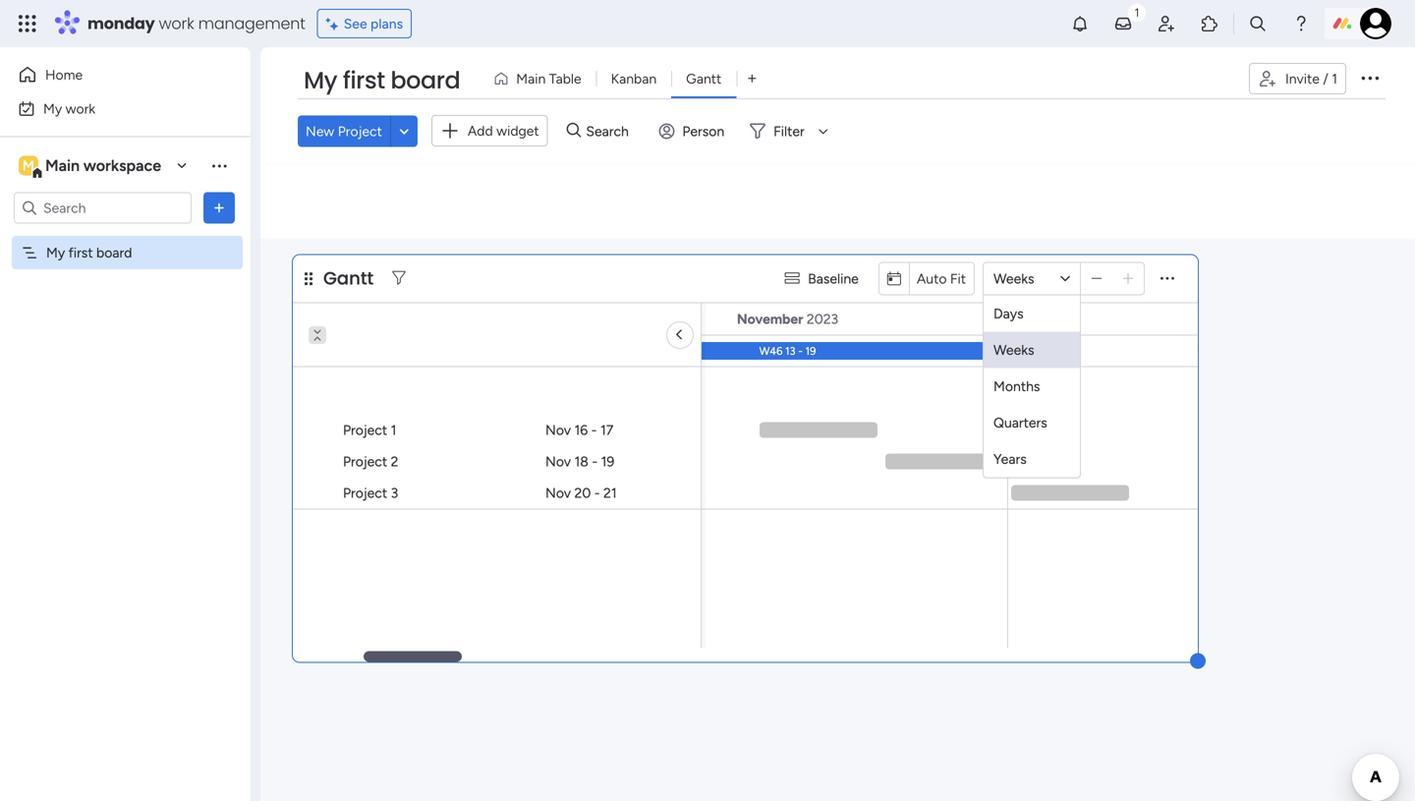 Task type: vqa. For each thing, say whether or not it's contained in the screenshot.
21
yes



Task type: describe. For each thing, give the bounding box(es) containing it.
gantt inside gantt button
[[686, 70, 722, 87]]

filter
[[774, 123, 805, 139]]

apps image
[[1200, 14, 1220, 33]]

add
[[468, 122, 493, 139]]

quarters
[[994, 414, 1048, 431]]

baseline button
[[777, 263, 871, 294]]

nov 18 - 19
[[546, 453, 615, 470]]

26
[[1247, 345, 1259, 358]]

board inside "field"
[[391, 64, 460, 97]]

auto
[[917, 270, 947, 287]]

invite members image
[[1157, 14, 1177, 33]]

gantt button
[[672, 63, 737, 94]]

17
[[601, 422, 614, 438]]

months
[[994, 378, 1041, 395]]

6
[[347, 345, 353, 358]]

work for monday
[[159, 12, 194, 34]]

- for w47   20 - 26
[[1239, 345, 1244, 358]]

18
[[575, 453, 589, 470]]

my inside button
[[43, 100, 62, 117]]

19 for nov 18 - 19
[[601, 453, 615, 470]]

my inside "field"
[[304, 64, 337, 97]]

project 1
[[343, 422, 397, 438]]

work for my
[[66, 100, 95, 117]]

widget
[[497, 122, 539, 139]]

m
[[23, 157, 34, 174]]

table
[[549, 70, 582, 87]]

- for w46   13 - 19
[[799, 345, 803, 358]]

2
[[391, 453, 399, 470]]

auto fit button
[[909, 263, 974, 294]]

baseline
[[808, 270, 859, 287]]

- for nov 20 - 21
[[595, 485, 600, 501]]

- for nov 16 - 17
[[592, 422, 597, 438]]

select product image
[[18, 14, 37, 33]]

nov 16 - 17
[[546, 422, 614, 438]]

angle down image
[[400, 124, 409, 138]]

kanban
[[611, 70, 657, 87]]

Search field
[[581, 117, 640, 145]]

options image
[[1359, 66, 1382, 89]]

person
[[683, 123, 725, 139]]

dapulse drag handle 3 image
[[305, 272, 313, 286]]

invite / 1 button
[[1250, 63, 1347, 94]]

add view image
[[748, 72, 756, 86]]

my work
[[43, 100, 95, 117]]

my inside list box
[[46, 244, 65, 261]]

project for project 2
[[343, 453, 388, 470]]

see plans button
[[317, 9, 412, 38]]

my first board list box
[[0, 232, 251, 535]]

monday
[[87, 12, 155, 34]]

16
[[575, 422, 588, 438]]

kanban button
[[596, 63, 672, 94]]

main for main table
[[516, 70, 546, 87]]

19 for w46   13 - 19
[[806, 345, 816, 358]]

home
[[45, 66, 83, 83]]

w47   20 - 26
[[1198, 345, 1259, 358]]

management
[[198, 12, 305, 34]]

add widget button
[[431, 115, 548, 146]]

My first board field
[[299, 64, 465, 97]]

v2 funnel image
[[392, 272, 406, 286]]

- for nov 18 - 19
[[592, 453, 598, 470]]

november 2023
[[737, 311, 839, 327]]

v2 collapse down image
[[309, 320, 326, 332]]

gantt inside gantt main content
[[323, 266, 374, 291]]

- for w45   6 - 12
[[356, 345, 361, 358]]

my first board inside list box
[[46, 244, 132, 261]]

invite / 1
[[1286, 70, 1338, 87]]

main table
[[516, 70, 582, 87]]

1 inside button
[[1332, 70, 1338, 87]]

days
[[994, 305, 1024, 322]]

john smith image
[[1361, 8, 1392, 39]]

v2 minus image
[[1092, 272, 1102, 286]]



Task type: locate. For each thing, give the bounding box(es) containing it.
plans
[[371, 15, 403, 32]]

1 image
[[1129, 1, 1146, 23]]

w47
[[1198, 345, 1221, 358]]

none field inside gantt main content
[[984, 263, 1004, 294]]

- right 13
[[799, 345, 803, 358]]

search everything image
[[1249, 14, 1268, 33]]

0 vertical spatial my first board
[[304, 64, 460, 97]]

my up new on the top of the page
[[304, 64, 337, 97]]

main for main workspace
[[45, 156, 80, 175]]

main inside the main table button
[[516, 70, 546, 87]]

weeks up days
[[994, 270, 1035, 287]]

nov for nov 18 - 19
[[546, 453, 571, 470]]

main right workspace image
[[45, 156, 80, 175]]

3
[[391, 485, 398, 501]]

gantt right dapulse drag handle 3 image
[[323, 266, 374, 291]]

home button
[[12, 59, 211, 90]]

1 inside gantt main content
[[391, 422, 397, 438]]

nov left 18
[[546, 453, 571, 470]]

21
[[604, 485, 617, 501]]

2 vertical spatial my
[[46, 244, 65, 261]]

main
[[516, 70, 546, 87], [45, 156, 80, 175]]

nov down nov 18 - 19
[[546, 485, 571, 501]]

1 up 2
[[391, 422, 397, 438]]

work down home
[[66, 100, 95, 117]]

inbox image
[[1114, 14, 1134, 33]]

weeks up months on the right of the page
[[994, 342, 1035, 358]]

project inside the new project button
[[338, 123, 382, 139]]

workspace
[[83, 156, 161, 175]]

0 horizontal spatial main
[[45, 156, 80, 175]]

19 right 13
[[806, 345, 816, 358]]

0 vertical spatial work
[[159, 12, 194, 34]]

person button
[[651, 115, 737, 147]]

w45   6 - 12
[[321, 345, 374, 358]]

1 vertical spatial my
[[43, 100, 62, 117]]

20 for w47
[[1224, 345, 1237, 358]]

20 right w47
[[1224, 345, 1237, 358]]

board
[[391, 64, 460, 97], [96, 244, 132, 261]]

- left 21 at left bottom
[[595, 485, 600, 501]]

options image
[[209, 198, 229, 218]]

project
[[338, 123, 382, 139], [343, 422, 388, 438], [343, 453, 388, 470], [343, 485, 388, 501]]

13
[[786, 345, 796, 358]]

1 vertical spatial 19
[[601, 453, 615, 470]]

0 horizontal spatial 19
[[601, 453, 615, 470]]

filter button
[[742, 115, 835, 147]]

more dots image
[[1161, 272, 1175, 286]]

my first board inside "field"
[[304, 64, 460, 97]]

1
[[1332, 70, 1338, 87], [391, 422, 397, 438]]

first up the new project button
[[343, 64, 385, 97]]

3 nov from the top
[[546, 485, 571, 501]]

1 horizontal spatial my first board
[[304, 64, 460, 97]]

add widget
[[468, 122, 539, 139]]

nov 20 - 21
[[546, 485, 617, 501]]

my down home
[[43, 100, 62, 117]]

board up "angle down" image
[[391, 64, 460, 97]]

0 vertical spatial board
[[391, 64, 460, 97]]

project up project 2
[[343, 422, 388, 438]]

0 vertical spatial gantt
[[686, 70, 722, 87]]

project for project 3
[[343, 485, 388, 501]]

monday work management
[[87, 12, 305, 34]]

0 horizontal spatial my first board
[[46, 244, 132, 261]]

workspace image
[[19, 155, 38, 176]]

1 vertical spatial weeks
[[994, 342, 1035, 358]]

my first board
[[304, 64, 460, 97], [46, 244, 132, 261]]

2 weeks from the top
[[994, 342, 1035, 358]]

main left table
[[516, 70, 546, 87]]

main workspace
[[45, 156, 161, 175]]

see
[[344, 15, 367, 32]]

fit
[[951, 270, 966, 287]]

angle right image
[[678, 326, 682, 344]]

1 vertical spatial nov
[[546, 453, 571, 470]]

None field
[[984, 263, 1004, 294]]

my
[[304, 64, 337, 97], [43, 100, 62, 117], [46, 244, 65, 261]]

notifications image
[[1071, 14, 1090, 33]]

19 right 18
[[601, 453, 615, 470]]

first inside "field"
[[343, 64, 385, 97]]

work right monday
[[159, 12, 194, 34]]

gantt
[[686, 70, 722, 87], [323, 266, 374, 291]]

1 vertical spatial my first board
[[46, 244, 132, 261]]

project left 2
[[343, 453, 388, 470]]

new project
[[306, 123, 382, 139]]

my first board up "angle down" image
[[304, 64, 460, 97]]

first down search in workspace field
[[68, 244, 93, 261]]

1 horizontal spatial 20
[[1224, 345, 1237, 358]]

1 horizontal spatial main
[[516, 70, 546, 87]]

my work button
[[12, 93, 211, 124]]

0 horizontal spatial work
[[66, 100, 95, 117]]

project right new on the top of the page
[[338, 123, 382, 139]]

1 vertical spatial work
[[66, 100, 95, 117]]

- right 6
[[356, 345, 361, 358]]

1 horizontal spatial first
[[343, 64, 385, 97]]

Search in workspace field
[[41, 197, 164, 219]]

20
[[1224, 345, 1237, 358], [575, 485, 591, 501]]

0 horizontal spatial 20
[[575, 485, 591, 501]]

- left the 26
[[1239, 345, 1244, 358]]

1 nov from the top
[[546, 422, 571, 438]]

auto fit
[[917, 270, 966, 287]]

1 weeks from the top
[[994, 270, 1035, 287]]

my down search in workspace field
[[46, 244, 65, 261]]

0 vertical spatial nov
[[546, 422, 571, 438]]

my first board down search in workspace field
[[46, 244, 132, 261]]

1 vertical spatial first
[[68, 244, 93, 261]]

board inside list box
[[96, 244, 132, 261]]

1 vertical spatial board
[[96, 244, 132, 261]]

0 vertical spatial 1
[[1332, 70, 1338, 87]]

nov
[[546, 422, 571, 438], [546, 453, 571, 470], [546, 485, 571, 501]]

0 vertical spatial 19
[[806, 345, 816, 358]]

0 horizontal spatial first
[[68, 244, 93, 261]]

1 horizontal spatial work
[[159, 12, 194, 34]]

12
[[363, 345, 374, 358]]

0 vertical spatial 20
[[1224, 345, 1237, 358]]

1 right /
[[1332, 70, 1338, 87]]

list box
[[984, 295, 1081, 477]]

/
[[1324, 70, 1329, 87]]

2 vertical spatial nov
[[546, 485, 571, 501]]

work inside "my work" button
[[66, 100, 95, 117]]

project 3
[[343, 485, 398, 501]]

v2 collapse up image
[[309, 333, 326, 346]]

1 vertical spatial main
[[45, 156, 80, 175]]

workspace options image
[[209, 156, 229, 175]]

- right 18
[[592, 453, 598, 470]]

0 vertical spatial main
[[516, 70, 546, 87]]

arrow down image
[[812, 119, 835, 143]]

-
[[356, 345, 361, 358], [799, 345, 803, 358], [1239, 345, 1244, 358], [592, 422, 597, 438], [592, 453, 598, 470], [595, 485, 600, 501]]

19
[[806, 345, 816, 358], [601, 453, 615, 470]]

1 horizontal spatial gantt
[[686, 70, 722, 87]]

work
[[159, 12, 194, 34], [66, 100, 95, 117]]

20 for nov
[[575, 485, 591, 501]]

project for project 1
[[343, 422, 388, 438]]

1 vertical spatial gantt
[[323, 266, 374, 291]]

1 horizontal spatial 1
[[1332, 70, 1338, 87]]

v2 search image
[[567, 120, 581, 142]]

0 horizontal spatial gantt
[[323, 266, 374, 291]]

1 horizontal spatial 19
[[806, 345, 816, 358]]

2 nov from the top
[[546, 453, 571, 470]]

main inside 'workspace selection' element
[[45, 156, 80, 175]]

1 horizontal spatial board
[[391, 64, 460, 97]]

0 vertical spatial first
[[343, 64, 385, 97]]

w45
[[321, 345, 345, 358]]

years
[[994, 451, 1027, 467]]

nov for nov 20 - 21
[[546, 485, 571, 501]]

w46   13 - 19
[[760, 345, 816, 358]]

invite
[[1286, 70, 1320, 87]]

0 horizontal spatial 1
[[391, 422, 397, 438]]

1 vertical spatial 20
[[575, 485, 591, 501]]

0 vertical spatial weeks
[[994, 270, 1035, 287]]

nov for nov 16 - 17
[[546, 422, 571, 438]]

new
[[306, 123, 335, 139]]

new project button
[[298, 115, 390, 147]]

option
[[0, 235, 251, 239]]

w46
[[760, 345, 783, 358]]

list box containing days
[[984, 295, 1081, 477]]

2023
[[807, 311, 839, 327]]

main table button
[[486, 63, 596, 94]]

project left 3
[[343, 485, 388, 501]]

november
[[737, 311, 804, 327]]

workspace selection element
[[19, 154, 164, 179]]

gantt left add view icon
[[686, 70, 722, 87]]

1 vertical spatial 1
[[391, 422, 397, 438]]

0 horizontal spatial board
[[96, 244, 132, 261]]

help image
[[1292, 14, 1312, 33]]

see plans
[[344, 15, 403, 32]]

- left 17
[[592, 422, 597, 438]]

weeks
[[994, 270, 1035, 287], [994, 342, 1035, 358]]

board down search in workspace field
[[96, 244, 132, 261]]

20 left 21 at left bottom
[[575, 485, 591, 501]]

first
[[343, 64, 385, 97], [68, 244, 93, 261]]

0 vertical spatial my
[[304, 64, 337, 97]]

first inside list box
[[68, 244, 93, 261]]

list box inside gantt main content
[[984, 295, 1081, 477]]

project 2
[[343, 453, 399, 470]]

v2 today image
[[888, 272, 901, 286]]

nov left 16
[[546, 422, 571, 438]]

gantt main content
[[127, 238, 1416, 801]]



